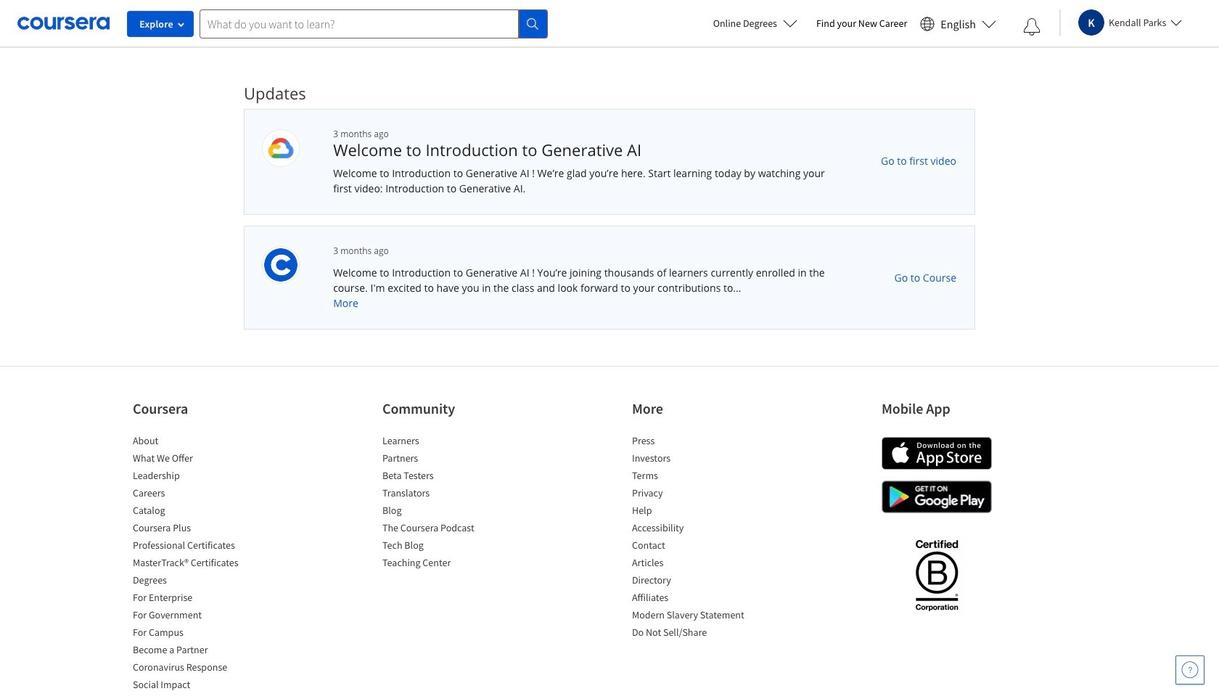 Task type: describe. For each thing, give the bounding box(es) containing it.
get it on google play image
[[882, 481, 992, 513]]

2 list from the left
[[383, 433, 506, 573]]

help center image
[[1182, 661, 1199, 679]]

3 list from the left
[[632, 433, 756, 642]]



Task type: locate. For each thing, give the bounding box(es) containing it.
coursera image
[[17, 12, 110, 35]]

None search field
[[200, 9, 548, 38]]

logo of certified b corporation image
[[907, 531, 967, 619]]

2 horizontal spatial list
[[632, 433, 756, 642]]

list item
[[133, 433, 256, 451], [383, 433, 506, 451], [632, 433, 756, 451], [133, 451, 256, 468], [383, 451, 506, 468], [632, 451, 756, 468], [133, 468, 256, 486], [383, 468, 506, 486], [632, 468, 756, 486], [133, 486, 256, 503], [383, 486, 506, 503], [632, 486, 756, 503], [133, 503, 256, 521], [383, 503, 506, 521], [632, 503, 756, 521], [133, 521, 256, 538], [383, 521, 506, 538], [632, 521, 756, 538], [133, 538, 256, 555], [383, 538, 506, 555], [632, 538, 756, 555], [133, 555, 256, 573], [383, 555, 506, 573], [632, 555, 756, 573], [133, 573, 256, 590], [632, 573, 756, 590], [133, 590, 256, 608], [632, 590, 756, 608], [133, 608, 256, 625], [632, 608, 756, 625], [133, 625, 256, 642], [632, 625, 756, 642], [133, 642, 256, 660], [133, 660, 256, 677], [133, 677, 256, 695]]

0 horizontal spatial list
[[133, 433, 256, 695]]

What do you want to learn? text field
[[200, 9, 519, 38]]

download on the app store image
[[882, 437, 992, 470]]

list
[[133, 433, 256, 695], [383, 433, 506, 573], [632, 433, 756, 642]]

1 list from the left
[[133, 433, 256, 695]]

1 horizontal spatial list
[[383, 433, 506, 573]]



Task type: vqa. For each thing, say whether or not it's contained in the screenshot.
group
no



